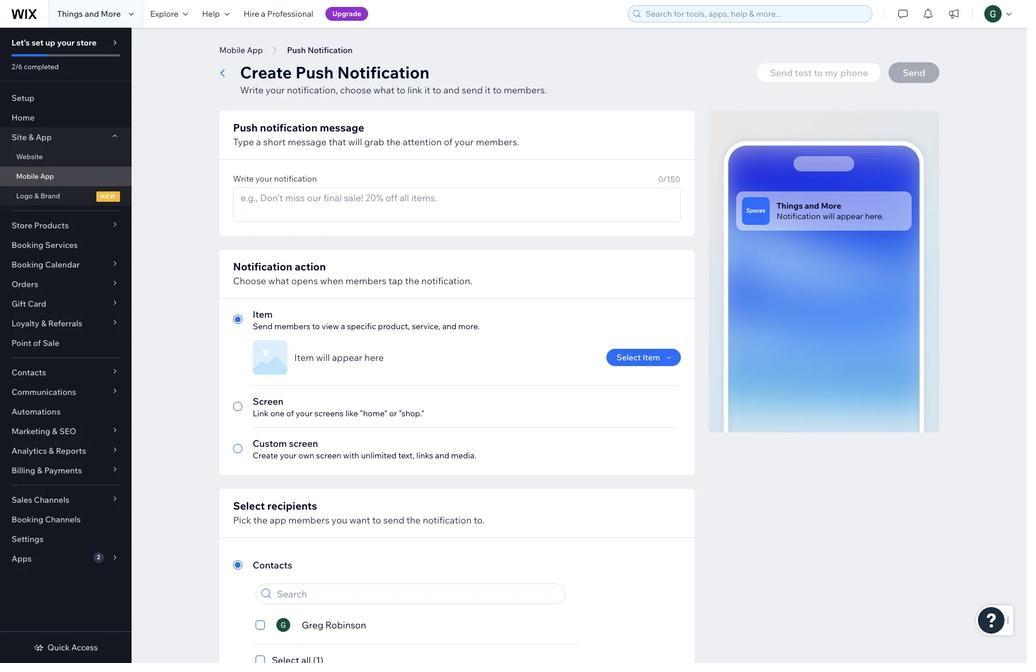 Task type: describe. For each thing, give the bounding box(es) containing it.
1 horizontal spatial contacts
[[253, 560, 292, 572]]

grab
[[364, 136, 385, 148]]

of inside the sidebar element
[[33, 338, 41, 349]]

settings
[[12, 535, 44, 545]]

& for marketing
[[52, 427, 57, 437]]

& for logo
[[34, 192, 39, 200]]

1 vertical spatial notification
[[274, 174, 317, 184]]

your inside the sidebar element
[[57, 38, 75, 48]]

0
[[659, 174, 663, 185]]

service,
[[412, 322, 441, 332]]

members inside item send members to view a specific product, service, and more.
[[275, 322, 311, 332]]

the inside notification action choose what opens when members tap the notification.
[[405, 275, 419, 287]]

home
[[12, 113, 35, 123]]

channels for booking channels
[[45, 515, 81, 525]]

select item
[[617, 353, 660, 363]]

what inside create push notification write your notification, choose what to link it to and send it to members.
[[374, 84, 395, 96]]

calendar
[[45, 260, 80, 270]]

the right want
[[407, 515, 421, 526]]

that
[[329, 136, 346, 148]]

notification inside select recipients pick the app members you want to send the notification to.
[[423, 515, 472, 526]]

completed
[[24, 62, 59, 71]]

short
[[263, 136, 286, 148]]

channels for sales channels
[[34, 495, 69, 506]]

gift card button
[[0, 294, 132, 314]]

quick access
[[48, 643, 98, 653]]

of inside the push notification message type a short message that will grab the attention of your members.
[[444, 136, 453, 148]]

point of sale link
[[0, 334, 132, 353]]

booking calendar button
[[0, 255, 132, 275]]

loyalty & referrals button
[[0, 314, 132, 334]]

communications
[[12, 387, 76, 398]]

create inside "custom screen create your own screen with unlimited text, links and media."
[[253, 451, 278, 461]]

website link
[[0, 147, 132, 167]]

your inside the push notification message type a short message that will grab the attention of your members.
[[455, 136, 474, 148]]

Search for tools, apps, help & more... field
[[643, 6, 869, 22]]

website
[[16, 152, 43, 161]]

services
[[45, 240, 78, 251]]

product,
[[378, 322, 410, 332]]

explore
[[150, 9, 179, 19]]

booking for booking calendar
[[12, 260, 43, 270]]

link
[[253, 409, 269, 419]]

store products
[[12, 221, 69, 231]]

point
[[12, 338, 31, 349]]

Search field
[[274, 585, 561, 604]]

/
[[663, 174, 667, 185]]

members. inside the push notification message type a short message that will grab the attention of your members.
[[476, 136, 519, 148]]

sidebar element
[[0, 28, 132, 664]]

seo
[[59, 427, 76, 437]]

what inside notification action choose what opens when members tap the notification.
[[268, 275, 289, 287]]

greg
[[302, 620, 324, 632]]

loyalty & referrals
[[12, 319, 82, 329]]

push notification button
[[281, 42, 359, 59]]

link
[[408, 84, 423, 96]]

0 vertical spatial message
[[320, 121, 364, 135]]

contacts button
[[0, 363, 132, 383]]

and left more
[[85, 9, 99, 19]]

access
[[71, 643, 98, 653]]

0 horizontal spatial will
[[316, 352, 330, 364]]

& for loyalty
[[41, 319, 46, 329]]

your inside screen link one of your screens like "home" or "shop."
[[296, 409, 313, 419]]

0 vertical spatial screen
[[289, 438, 318, 450]]

notification inside notification action choose what opens when members tap the notification.
[[233, 260, 292, 274]]

analytics & reports
[[12, 446, 86, 457]]

professional
[[267, 9, 313, 19]]

up
[[45, 38, 55, 48]]

you
[[332, 515, 347, 526]]

and inside "custom screen create your own screen with unlimited text, links and media."
[[435, 451, 450, 461]]

media.
[[451, 451, 477, 461]]

help button
[[195, 0, 237, 28]]

notification inside the push notification "button"
[[308, 45, 353, 55]]

brand
[[40, 192, 60, 200]]

mobile for mobile app button
[[219, 45, 245, 55]]

notification inside create push notification write your notification, choose what to link it to and send it to members.
[[337, 62, 430, 83]]

of inside screen link one of your screens like "home" or "shop."
[[286, 409, 294, 419]]

booking for booking channels
[[12, 515, 43, 525]]

send inside select recipients pick the app members you want to send the notification to.
[[383, 515, 405, 526]]

0 vertical spatial a
[[261, 9, 266, 19]]

will inside the push notification message type a short message that will grab the attention of your members.
[[348, 136, 362, 148]]

choose
[[233, 275, 266, 287]]

setup link
[[0, 88, 132, 108]]

automations link
[[0, 402, 132, 422]]

site
[[12, 132, 27, 143]]

view
[[322, 322, 339, 332]]

new
[[100, 193, 116, 200]]

let's
[[12, 38, 30, 48]]

attention
[[403, 136, 442, 148]]

want
[[350, 515, 370, 526]]

when
[[320, 275, 344, 287]]

your inside create push notification write your notification, choose what to link it to and send it to members.
[[266, 84, 285, 96]]

greg robinson
[[302, 620, 366, 632]]

to.
[[474, 515, 485, 526]]

automations
[[12, 407, 61, 417]]

upgrade
[[332, 9, 361, 18]]

billing & payments button
[[0, 461, 132, 481]]

push inside create push notification write your notification, choose what to link it to and send it to members.
[[296, 62, 334, 83]]

billing & payments
[[12, 466, 82, 476]]

& for analytics
[[49, 446, 54, 457]]

pick
[[233, 515, 251, 526]]

booking for booking services
[[12, 240, 43, 251]]

contacts inside popup button
[[12, 368, 46, 378]]

to inside item send members to view a specific product, service, and more.
[[312, 322, 320, 332]]

tap
[[389, 275, 403, 287]]

item for item send members to view a specific product, service, and more.
[[253, 309, 273, 320]]

more
[[101, 9, 121, 19]]

item for item will appear here
[[294, 352, 314, 364]]

upgrade button
[[326, 7, 368, 21]]

text,
[[398, 451, 415, 461]]

write your notification
[[233, 174, 317, 184]]

here
[[365, 352, 384, 364]]

quick access button
[[34, 643, 98, 653]]

one
[[270, 409, 285, 419]]

home link
[[0, 108, 132, 128]]

products
[[34, 221, 69, 231]]

action
[[295, 260, 326, 274]]

1 it from the left
[[425, 84, 431, 96]]

150
[[667, 174, 681, 185]]

mobile app for mobile app button
[[219, 45, 263, 55]]

custom screen create your own screen with unlimited text, links and media.
[[253, 438, 477, 461]]

to inside select recipients pick the app members you want to send the notification to.
[[372, 515, 381, 526]]

referrals
[[48, 319, 82, 329]]

with
[[343, 451, 359, 461]]

item inside button
[[643, 353, 660, 363]]

notification,
[[287, 84, 338, 96]]

hire a professional link
[[237, 0, 320, 28]]

logo & brand
[[16, 192, 60, 200]]

like
[[346, 409, 358, 419]]

recipients
[[267, 500, 317, 513]]

2 it from the left
[[485, 84, 491, 96]]

push for notification
[[233, 121, 258, 135]]

2/6 completed
[[12, 62, 59, 71]]

create inside create push notification write your notification, choose what to link it to and send it to members.
[[240, 62, 292, 83]]

& for billing
[[37, 466, 42, 476]]

your down short
[[256, 174, 272, 184]]

choose
[[340, 84, 372, 96]]

sale
[[43, 338, 59, 349]]



Task type: locate. For each thing, give the bounding box(es) containing it.
will
[[348, 136, 362, 148], [316, 352, 330, 364]]

sales channels button
[[0, 491, 132, 510]]

logo
[[16, 192, 33, 200]]

item
[[253, 309, 273, 320], [294, 352, 314, 364], [643, 353, 660, 363]]

notification.
[[422, 275, 473, 287]]

notification up choose
[[233, 260, 292, 274]]

push inside "button"
[[287, 45, 306, 55]]

screen link one of your screens like "home" or "shop."
[[253, 396, 425, 419]]

and left more. on the left of page
[[442, 322, 457, 332]]

hire a professional
[[244, 9, 313, 19]]

booking down store
[[12, 240, 43, 251]]

3 booking from the top
[[12, 515, 43, 525]]

2 horizontal spatial of
[[444, 136, 453, 148]]

1 horizontal spatial mobile
[[219, 45, 245, 55]]

message up the that
[[320, 121, 364, 135]]

app for mobile app link
[[40, 172, 54, 181]]

app inside popup button
[[36, 132, 52, 143]]

1 vertical spatial mobile app
[[16, 172, 54, 181]]

0 vertical spatial push
[[287, 45, 306, 55]]

setup
[[12, 93, 34, 103]]

marketing
[[12, 427, 50, 437]]

1 vertical spatial channels
[[45, 515, 81, 525]]

contacts down app at the bottom of page
[[253, 560, 292, 572]]

Write your notification text field
[[234, 188, 681, 222]]

0 vertical spatial send
[[462, 84, 483, 96]]

and
[[85, 9, 99, 19], [444, 84, 460, 96], [442, 322, 457, 332], [435, 451, 450, 461]]

booking up settings
[[12, 515, 43, 525]]

1 horizontal spatial select
[[617, 353, 641, 363]]

of right attention
[[444, 136, 453, 148]]

1 vertical spatial notification
[[337, 62, 430, 83]]

members. inside create push notification write your notification, choose what to link it to and send it to members.
[[504, 84, 547, 96]]

0 horizontal spatial select
[[233, 500, 265, 513]]

and right the links
[[435, 451, 450, 461]]

a right the hire
[[261, 9, 266, 19]]

1 horizontal spatial it
[[485, 84, 491, 96]]

notification inside the push notification message type a short message that will grab the attention of your members.
[[260, 121, 318, 135]]

screen up own
[[289, 438, 318, 450]]

notification down upgrade button
[[308, 45, 353, 55]]

card
[[28, 299, 46, 309]]

settings link
[[0, 530, 132, 550]]

push up the type
[[233, 121, 258, 135]]

sales
[[12, 495, 32, 506]]

2 horizontal spatial item
[[643, 353, 660, 363]]

the inside the push notification message type a short message that will grab the attention of your members.
[[387, 136, 401, 148]]

mobile down help button on the top left
[[219, 45, 245, 55]]

notification
[[260, 121, 318, 135], [274, 174, 317, 184], [423, 515, 472, 526]]

apps
[[12, 554, 32, 565]]

screen
[[253, 396, 284, 408]]

push notification
[[287, 45, 353, 55]]

0 horizontal spatial send
[[383, 515, 405, 526]]

mobile for mobile app link
[[16, 172, 39, 181]]

select for recipients
[[233, 500, 265, 513]]

members down "recipients"
[[288, 515, 330, 526]]

mobile app link
[[0, 167, 132, 186]]

a inside item send members to view a specific product, service, and more.
[[341, 322, 345, 332]]

the right tap
[[405, 275, 419, 287]]

0 vertical spatial app
[[247, 45, 263, 55]]

mobile app down the hire
[[219, 45, 263, 55]]

1 horizontal spatial send
[[462, 84, 483, 96]]

notification up 'choose'
[[337, 62, 430, 83]]

your right the up
[[57, 38, 75, 48]]

0 vertical spatial members.
[[504, 84, 547, 96]]

of right one
[[286, 409, 294, 419]]

communications button
[[0, 383, 132, 402]]

your left notification,
[[266, 84, 285, 96]]

"shop."
[[399, 409, 425, 419]]

select for item
[[617, 353, 641, 363]]

2 vertical spatial a
[[341, 322, 345, 332]]

& right logo
[[34, 192, 39, 200]]

set
[[32, 38, 44, 48]]

notification left to.
[[423, 515, 472, 526]]

analytics & reports button
[[0, 442, 132, 461]]

2 vertical spatial notification
[[423, 515, 472, 526]]

of left sale
[[33, 338, 41, 349]]

0 horizontal spatial of
[[33, 338, 41, 349]]

unlimited
[[361, 451, 397, 461]]

& right "loyalty"
[[41, 319, 46, 329]]

store products button
[[0, 216, 132, 236]]

the left app at the bottom of page
[[253, 515, 268, 526]]

notification up short
[[260, 121, 318, 135]]

0 vertical spatial will
[[348, 136, 362, 148]]

0 vertical spatial what
[[374, 84, 395, 96]]

0 vertical spatial of
[[444, 136, 453, 148]]

0 vertical spatial notification
[[308, 45, 353, 55]]

1 vertical spatial will
[[316, 352, 330, 364]]

a right the type
[[256, 136, 261, 148]]

members.
[[504, 84, 547, 96], [476, 136, 519, 148]]

members inside notification action choose what opens when members tap the notification.
[[346, 275, 387, 287]]

reports
[[56, 446, 86, 457]]

None checkbox
[[256, 619, 265, 633], [256, 654, 569, 664], [256, 619, 265, 633], [256, 654, 569, 664]]

sales channels
[[12, 495, 69, 506]]

& left reports
[[49, 446, 54, 457]]

mobile app inside the sidebar element
[[16, 172, 54, 181]]

push for notification
[[287, 45, 306, 55]]

2 vertical spatial of
[[286, 409, 294, 419]]

app for mobile app button
[[247, 45, 263, 55]]

1 horizontal spatial will
[[348, 136, 362, 148]]

mobile app up logo & brand
[[16, 172, 54, 181]]

0 vertical spatial channels
[[34, 495, 69, 506]]

send
[[253, 322, 273, 332]]

1 vertical spatial a
[[256, 136, 261, 148]]

push down professional
[[287, 45, 306, 55]]

channels down sales channels popup button
[[45, 515, 81, 525]]

and right link
[[444, 84, 460, 96]]

2 vertical spatial members
[[288, 515, 330, 526]]

0 vertical spatial select
[[617, 353, 641, 363]]

& right billing
[[37, 466, 42, 476]]

mobile inside mobile app button
[[219, 45, 245, 55]]

item inside item send members to view a specific product, service, and more.
[[253, 309, 273, 320]]

2 booking from the top
[[12, 260, 43, 270]]

create down mobile app button
[[240, 62, 292, 83]]

push notification message type a short message that will grab the attention of your members.
[[233, 121, 519, 148]]

booking calendar
[[12, 260, 80, 270]]

0 horizontal spatial it
[[425, 84, 431, 96]]

and inside item send members to view a specific product, service, and more.
[[442, 322, 457, 332]]

1 vertical spatial of
[[33, 338, 41, 349]]

select inside select recipients pick the app members you want to send the notification to.
[[233, 500, 265, 513]]

app inside button
[[247, 45, 263, 55]]

1 vertical spatial mobile
[[16, 172, 39, 181]]

1 booking from the top
[[12, 240, 43, 251]]

1 vertical spatial create
[[253, 451, 278, 461]]

0 vertical spatial create
[[240, 62, 292, 83]]

1 vertical spatial app
[[36, 132, 52, 143]]

help
[[202, 9, 220, 19]]

2 vertical spatial app
[[40, 172, 54, 181]]

2 vertical spatial push
[[233, 121, 258, 135]]

0 vertical spatial members
[[346, 275, 387, 287]]

more.
[[458, 322, 480, 332]]

what left opens
[[268, 275, 289, 287]]

send right link
[[462, 84, 483, 96]]

mobile
[[219, 45, 245, 55], [16, 172, 39, 181]]

0 horizontal spatial mobile
[[16, 172, 39, 181]]

booking up orders
[[12, 260, 43, 270]]

will left "appear"
[[316, 352, 330, 364]]

things
[[57, 9, 83, 19]]

1 vertical spatial screen
[[316, 451, 342, 461]]

item send members to view a specific product, service, and more.
[[253, 309, 480, 332]]

contacts up communications
[[12, 368, 46, 378]]

& left seo
[[52, 427, 57, 437]]

mobile app inside button
[[219, 45, 263, 55]]

send inside create push notification write your notification, choose what to link it to and send it to members.
[[462, 84, 483, 96]]

write inside create push notification write your notification, choose what to link it to and send it to members.
[[240, 84, 264, 96]]

2/6
[[12, 62, 22, 71]]

1 vertical spatial contacts
[[253, 560, 292, 572]]

& for site
[[29, 132, 34, 143]]

1 horizontal spatial item
[[294, 352, 314, 364]]

links
[[417, 451, 433, 461]]

mobile inside mobile app link
[[16, 172, 39, 181]]

screens
[[315, 409, 344, 419]]

notification action choose what opens when members tap the notification.
[[233, 260, 473, 287]]

screen right own
[[316, 451, 342, 461]]

2 vertical spatial notification
[[233, 260, 292, 274]]

send right want
[[383, 515, 405, 526]]

app
[[247, 45, 263, 55], [36, 132, 52, 143], [40, 172, 54, 181]]

0 horizontal spatial mobile app
[[16, 172, 54, 181]]

0 vertical spatial contacts
[[12, 368, 46, 378]]

write down mobile app button
[[240, 84, 264, 96]]

push up notification,
[[296, 62, 334, 83]]

or
[[389, 409, 397, 419]]

the right 'grab'
[[387, 136, 401, 148]]

booking channels link
[[0, 510, 132, 530]]

mobile app button
[[214, 42, 269, 59]]

will right the that
[[348, 136, 362, 148]]

own
[[299, 451, 314, 461]]

1 vertical spatial members
[[275, 322, 311, 332]]

0 horizontal spatial item
[[253, 309, 273, 320]]

mobile down website
[[16, 172, 39, 181]]

custom
[[253, 438, 287, 450]]

mobile app for mobile app link
[[16, 172, 54, 181]]

2 vertical spatial booking
[[12, 515, 43, 525]]

send
[[462, 84, 483, 96], [383, 515, 405, 526]]

channels up booking channels
[[34, 495, 69, 506]]

your
[[57, 38, 75, 48], [266, 84, 285, 96], [455, 136, 474, 148], [256, 174, 272, 184], [296, 409, 313, 419], [280, 451, 297, 461]]

booking channels
[[12, 515, 81, 525]]

1 vertical spatial write
[[233, 174, 254, 184]]

booking inside dropdown button
[[12, 260, 43, 270]]

1 horizontal spatial what
[[374, 84, 395, 96]]

things and more
[[57, 9, 121, 19]]

0 vertical spatial write
[[240, 84, 264, 96]]

members inside select recipients pick the app members you want to send the notification to.
[[288, 515, 330, 526]]

push inside the push notification message type a short message that will grab the attention of your members.
[[233, 121, 258, 135]]

app up website
[[36, 132, 52, 143]]

1 horizontal spatial of
[[286, 409, 294, 419]]

store
[[76, 38, 97, 48]]

a inside the push notification message type a short message that will grab the attention of your members.
[[256, 136, 261, 148]]

item will appear here
[[294, 352, 384, 364]]

0 vertical spatial mobile app
[[219, 45, 263, 55]]

0 vertical spatial booking
[[12, 240, 43, 251]]

channels inside popup button
[[34, 495, 69, 506]]

a right view
[[341, 322, 345, 332]]

1 vertical spatial message
[[288, 136, 327, 148]]

members left tap
[[346, 275, 387, 287]]

notification down short
[[274, 174, 317, 184]]

1 vertical spatial push
[[296, 62, 334, 83]]

0 vertical spatial mobile
[[219, 45, 245, 55]]

your right attention
[[455, 136, 474, 148]]

what right 'choose'
[[374, 84, 395, 96]]

your inside "custom screen create your own screen with unlimited text, links and media."
[[280, 451, 297, 461]]

app up brand
[[40, 172, 54, 181]]

"home"
[[360, 409, 388, 419]]

the
[[387, 136, 401, 148], [405, 275, 419, 287], [253, 515, 268, 526], [407, 515, 421, 526]]

0 vertical spatial notification
[[260, 121, 318, 135]]

1 vertical spatial send
[[383, 515, 405, 526]]

& right site
[[29, 132, 34, 143]]

1 vertical spatial select
[[233, 500, 265, 513]]

hire
[[244, 9, 259, 19]]

create down custom
[[253, 451, 278, 461]]

1 horizontal spatial mobile app
[[219, 45, 263, 55]]

app down the hire
[[247, 45, 263, 55]]

0 horizontal spatial what
[[268, 275, 289, 287]]

1 vertical spatial members.
[[476, 136, 519, 148]]

0 horizontal spatial contacts
[[12, 368, 46, 378]]

select inside button
[[617, 353, 641, 363]]

loyalty
[[12, 319, 39, 329]]

marketing & seo
[[12, 427, 76, 437]]

select item button
[[606, 349, 681, 367]]

specific
[[347, 322, 376, 332]]

1 vertical spatial booking
[[12, 260, 43, 270]]

1 vertical spatial what
[[268, 275, 289, 287]]

members right the send
[[275, 322, 311, 332]]

write
[[240, 84, 264, 96], [233, 174, 254, 184]]

site & app button
[[0, 128, 132, 147]]

and inside create push notification write your notification, choose what to link it to and send it to members.
[[444, 84, 460, 96]]

write down the type
[[233, 174, 254, 184]]

contacts
[[12, 368, 46, 378], [253, 560, 292, 572]]

quick
[[48, 643, 70, 653]]

& inside popup button
[[37, 466, 42, 476]]

your left own
[[280, 451, 297, 461]]

message left the that
[[288, 136, 327, 148]]

orders button
[[0, 275, 132, 294]]

your left the screens
[[296, 409, 313, 419]]



Task type: vqa. For each thing, say whether or not it's contained in the screenshot.
1st The 0 Number Field from right
no



